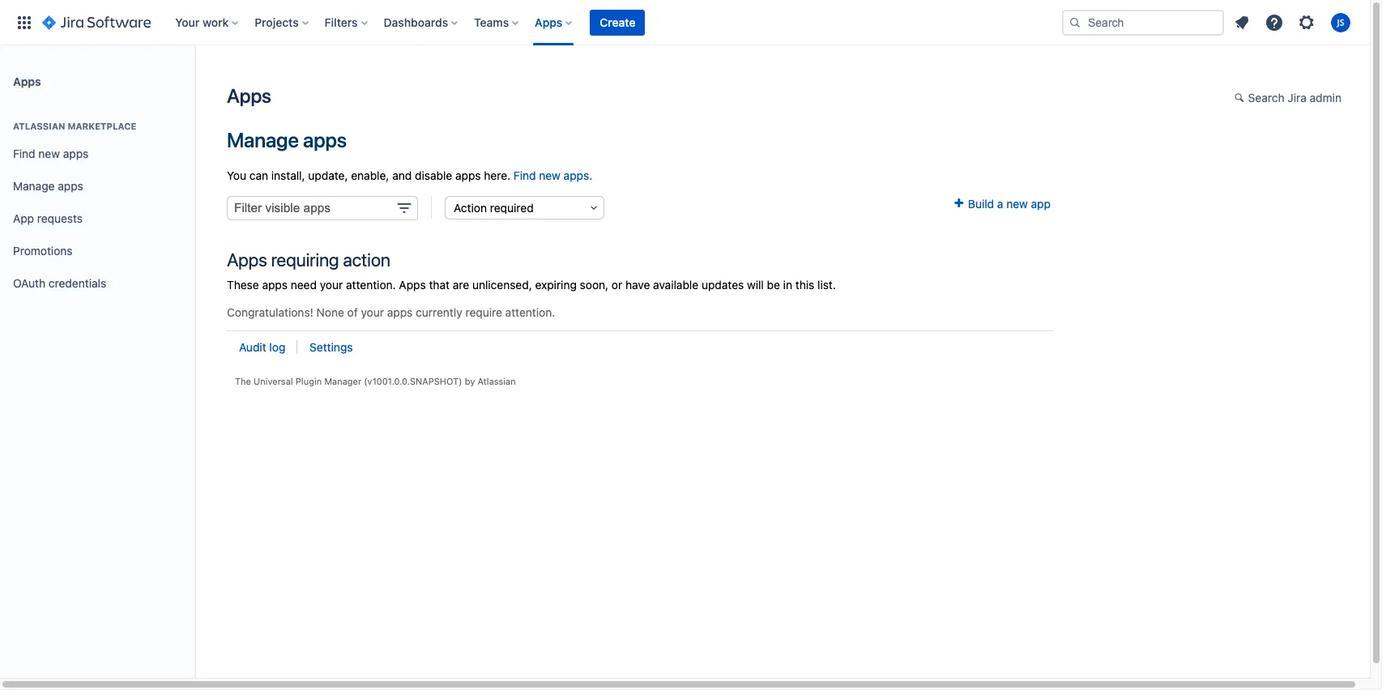 Task type: locate. For each thing, give the bounding box(es) containing it.
the
[[235, 376, 251, 387]]

attention. down action at the left of page
[[346, 278, 396, 292]]

manage apps up "install,"
[[227, 128, 347, 152]]

your
[[320, 278, 343, 292], [361, 306, 384, 319]]

0 vertical spatial manage
[[227, 128, 299, 152]]

find down atlassian marketplace
[[13, 146, 35, 160]]

small image inside build a new app link
[[953, 197, 966, 210]]

0 horizontal spatial atlassian
[[13, 121, 65, 131]]

create
[[600, 15, 636, 29]]

teams button
[[469, 9, 525, 35]]

1 horizontal spatial attention.
[[506, 306, 555, 319]]

1 vertical spatial find
[[514, 169, 536, 183]]

0 horizontal spatial small image
[[953, 197, 966, 210]]

0 horizontal spatial find
[[13, 146, 35, 160]]

universal
[[254, 376, 293, 387]]

0 vertical spatial your
[[320, 278, 343, 292]]

updates
[[702, 278, 744, 292]]

small image
[[1235, 92, 1248, 105], [953, 197, 966, 210]]

manage apps
[[227, 128, 347, 152], [13, 179, 83, 193]]

your work button
[[170, 9, 245, 35]]

new down atlassian marketplace
[[38, 146, 60, 160]]

banner
[[0, 0, 1371, 45]]

oauth credentials
[[13, 276, 106, 290]]

find right here.
[[514, 169, 536, 183]]

marketplace
[[68, 121, 136, 131]]

apps
[[535, 15, 563, 29], [13, 74, 41, 88], [227, 84, 271, 107], [227, 249, 267, 271], [399, 278, 426, 292]]

new
[[38, 146, 60, 160], [539, 169, 561, 183], [1007, 197, 1029, 211]]

unlicensed,
[[473, 278, 532, 292]]

apps
[[303, 128, 347, 152], [63, 146, 89, 160], [456, 169, 481, 183], [58, 179, 83, 193], [262, 278, 288, 292], [387, 306, 413, 319]]

disable
[[415, 169, 453, 183]]

find new apps
[[13, 146, 89, 160]]

new left apps. at the top of the page
[[539, 169, 561, 183]]

0 vertical spatial find
[[13, 146, 35, 160]]

manage up app
[[13, 179, 55, 193]]

1 vertical spatial small image
[[953, 197, 966, 210]]

update,
[[308, 169, 348, 183]]

apps down appswitcher icon
[[13, 74, 41, 88]]

2 horizontal spatial new
[[1007, 197, 1029, 211]]

apps right teams dropdown button on the left
[[535, 15, 563, 29]]

these apps need your attention. apps that are unlicensed, expiring soon, or have available updates will be in this list.
[[227, 278, 836, 292]]

the universal plugin manager (v1001.0.0.snapshot) by atlassian
[[235, 376, 516, 387]]

1 vertical spatial new
[[539, 169, 561, 183]]

new right a
[[1007, 197, 1029, 211]]

1 horizontal spatial find
[[514, 169, 536, 183]]

1 horizontal spatial atlassian
[[478, 376, 516, 387]]

app
[[13, 211, 34, 225]]

log
[[269, 341, 286, 354]]

your profile and settings image
[[1332, 13, 1351, 32]]

your up none
[[320, 278, 343, 292]]

you
[[227, 169, 246, 183]]

your for attention.
[[320, 278, 343, 292]]

install,
[[271, 169, 305, 183]]

1 horizontal spatial new
[[539, 169, 561, 183]]

audit log link
[[239, 341, 286, 354]]

congratulations! none of your apps currently require attention.
[[227, 306, 555, 319]]

new inside find new apps link
[[38, 146, 60, 160]]

1 vertical spatial manage apps
[[13, 179, 83, 193]]

settings link
[[310, 341, 353, 354]]

apps up these
[[227, 249, 267, 271]]

create button
[[590, 9, 646, 35]]

promotions link
[[6, 235, 188, 267]]

jira
[[1288, 91, 1307, 105]]

appswitcher icon image
[[15, 13, 34, 32]]

notifications image
[[1233, 13, 1252, 32]]

0 horizontal spatial manage
[[13, 179, 55, 193]]

atlassian
[[13, 121, 65, 131], [478, 376, 516, 387]]

jira software image
[[42, 13, 151, 32], [42, 13, 151, 32]]

enable,
[[351, 169, 389, 183]]

list.
[[818, 278, 836, 292]]

1 horizontal spatial manage apps
[[227, 128, 347, 152]]

0 horizontal spatial new
[[38, 146, 60, 160]]

plugin
[[296, 376, 322, 387]]

manage up can
[[227, 128, 299, 152]]

1 vertical spatial attention.
[[506, 306, 555, 319]]

projects button
[[250, 9, 315, 35]]

atlassian up "find new apps"
[[13, 121, 65, 131]]

action
[[454, 201, 487, 215]]

0 vertical spatial attention.
[[346, 278, 396, 292]]

can
[[249, 169, 268, 183]]

atlassian right by
[[478, 376, 516, 387]]

small image inside the search jira admin link
[[1235, 92, 1248, 105]]

0 vertical spatial new
[[38, 146, 60, 160]]

promotions
[[13, 244, 73, 257]]

apps up congratulations! on the left top
[[262, 278, 288, 292]]

your right "of"
[[361, 306, 384, 319]]

1 horizontal spatial manage
[[227, 128, 299, 152]]

manage apps up the 'app requests'
[[13, 179, 83, 193]]

1 horizontal spatial your
[[361, 306, 384, 319]]

Search field
[[1063, 9, 1225, 35]]

0 vertical spatial atlassian
[[13, 121, 65, 131]]

apps requiring action
[[227, 249, 391, 271]]

0 horizontal spatial attention.
[[346, 278, 396, 292]]

apps up requests
[[58, 179, 83, 193]]

dashboards button
[[379, 9, 465, 35]]

manage
[[227, 128, 299, 152], [13, 179, 55, 193]]

apps button
[[530, 9, 579, 35]]

1 horizontal spatial small image
[[1235, 92, 1248, 105]]

soon,
[[580, 278, 609, 292]]

attention. down these apps need your attention. apps that are unlicensed, expiring soon, or have available updates will be in this list.
[[506, 306, 555, 319]]

apps up update,
[[303, 128, 347, 152]]

None field
[[227, 196, 418, 221]]

and
[[392, 169, 412, 183]]

attention.
[[346, 278, 396, 292], [506, 306, 555, 319]]

banner containing your work
[[0, 0, 1371, 45]]

1 vertical spatial manage
[[13, 179, 55, 193]]

1 vertical spatial your
[[361, 306, 384, 319]]

credentials
[[49, 276, 106, 290]]

by
[[465, 376, 475, 387]]

your
[[175, 15, 200, 29]]

0 horizontal spatial manage apps
[[13, 179, 83, 193]]

find
[[13, 146, 35, 160], [514, 169, 536, 183]]

apps down atlassian marketplace
[[63, 146, 89, 160]]

small image left build
[[953, 197, 966, 210]]

congratulations!
[[227, 306, 314, 319]]

action
[[343, 249, 391, 271]]

0 horizontal spatial your
[[320, 278, 343, 292]]

0 vertical spatial manage apps
[[227, 128, 347, 152]]

require
[[466, 306, 502, 319]]

atlassian inside group
[[13, 121, 65, 131]]

oauth credentials link
[[6, 267, 188, 300]]

0 vertical spatial small image
[[1235, 92, 1248, 105]]

small image left search
[[1235, 92, 1248, 105]]

that
[[429, 278, 450, 292]]

settings
[[310, 341, 353, 354]]

small image for build a new app
[[953, 197, 966, 210]]



Task type: describe. For each thing, give the bounding box(es) containing it.
action required
[[454, 201, 534, 215]]

build a new app link
[[953, 197, 1051, 211]]

apps left that
[[399, 278, 426, 292]]

your for apps
[[361, 306, 384, 319]]

apps inside apps popup button
[[535, 15, 563, 29]]

filters
[[325, 15, 358, 29]]

projects
[[255, 15, 299, 29]]

will
[[747, 278, 764, 292]]

admin
[[1310, 91, 1342, 105]]

have
[[626, 278, 650, 292]]

find inside atlassian marketplace group
[[13, 146, 35, 160]]

primary element
[[10, 0, 1063, 45]]

search
[[1249, 91, 1285, 105]]

none
[[317, 306, 344, 319]]

filters button
[[320, 9, 374, 35]]

apps.
[[564, 169, 593, 183]]

sidebar navigation image
[[177, 65, 212, 97]]

or
[[612, 278, 623, 292]]

build
[[969, 197, 995, 211]]

are
[[453, 278, 469, 292]]

manage inside atlassian marketplace group
[[13, 179, 55, 193]]

search image
[[1069, 16, 1082, 29]]

apps left here.
[[456, 169, 481, 183]]

app requests
[[13, 211, 83, 225]]

this
[[796, 278, 815, 292]]

build a new app
[[966, 197, 1051, 211]]

expiring
[[535, 278, 577, 292]]

a
[[998, 197, 1004, 211]]

work
[[203, 15, 229, 29]]

your work
[[175, 15, 229, 29]]

available
[[653, 278, 699, 292]]

atlassian link
[[478, 376, 516, 387]]

help image
[[1265, 13, 1285, 32]]

oauth
[[13, 276, 46, 290]]

requests
[[37, 211, 83, 225]]

atlassian marketplace
[[13, 121, 136, 131]]

atlassian marketplace group
[[6, 104, 188, 305]]

1 vertical spatial atlassian
[[478, 376, 516, 387]]

small image for search jira admin
[[1235, 92, 1248, 105]]

be
[[767, 278, 781, 292]]

search jira admin
[[1249, 91, 1342, 105]]

requiring
[[271, 249, 339, 271]]

apps right 'sidebar navigation' image
[[227, 84, 271, 107]]

of
[[347, 306, 358, 319]]

here.
[[484, 169, 511, 183]]

need
[[291, 278, 317, 292]]

required
[[490, 201, 534, 215]]

search jira admin link
[[1227, 86, 1350, 112]]

dashboards
[[384, 15, 448, 29]]

app requests link
[[6, 203, 188, 235]]

settings image
[[1298, 13, 1317, 32]]

find new apps. link
[[514, 169, 593, 183]]

you can install, update, enable, and disable apps here. find new apps.
[[227, 169, 593, 183]]

these
[[227, 278, 259, 292]]

(v1001.0.0.snapshot)
[[364, 376, 463, 387]]

teams
[[474, 15, 509, 29]]

find new apps link
[[6, 138, 188, 170]]

audit log
[[239, 341, 286, 354]]

manage apps link
[[6, 170, 188, 203]]

currently
[[416, 306, 463, 319]]

app
[[1032, 197, 1051, 211]]

manage apps inside atlassian marketplace group
[[13, 179, 83, 193]]

apps left currently
[[387, 306, 413, 319]]

in
[[784, 278, 793, 292]]

audit
[[239, 341, 266, 354]]

manager
[[325, 376, 362, 387]]

2 vertical spatial new
[[1007, 197, 1029, 211]]



Task type: vqa. For each thing, say whether or not it's contained in the screenshot.
the bottom Manage
yes



